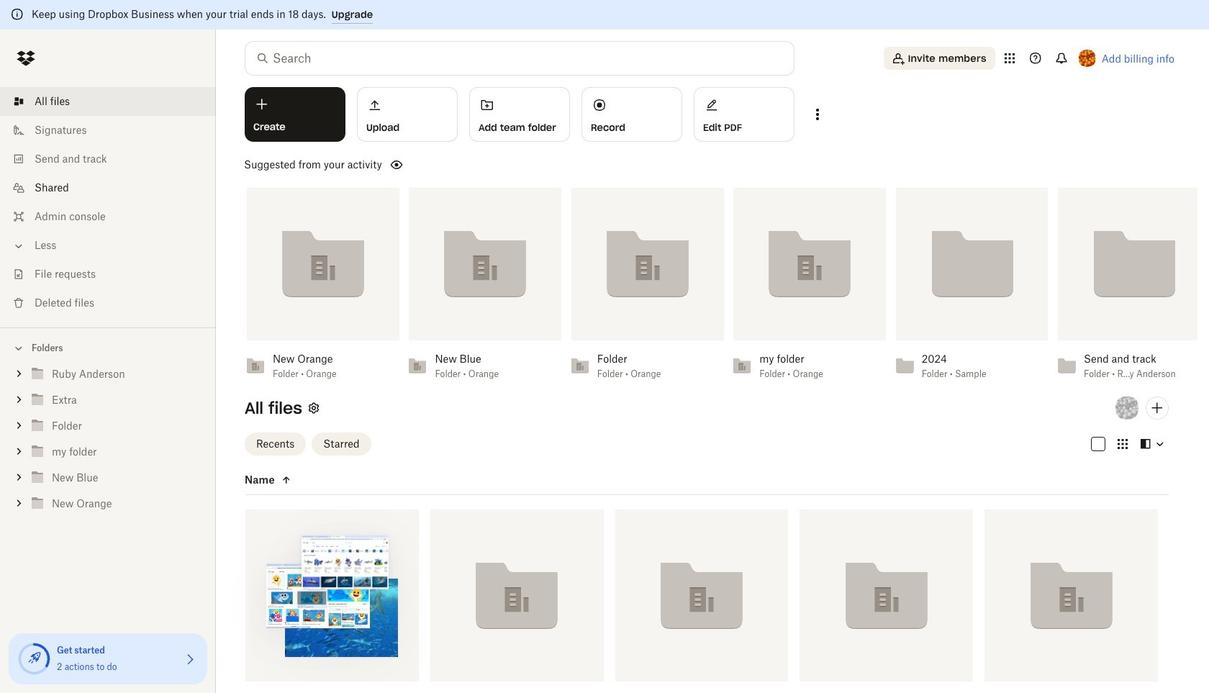 Task type: describe. For each thing, give the bounding box(es) containing it.
team shared folder, folder row
[[615, 510, 789, 694]]

team shared folder, extra row
[[431, 510, 604, 694]]

account menu image
[[1079, 50, 1097, 67]]

dropbox image
[[12, 44, 40, 73]]

add team members image
[[1149, 400, 1167, 417]]

team shared folder, my folder row
[[800, 510, 974, 694]]

team member folder, ruby anderson row
[[246, 510, 419, 694]]

Search in folder "Dropbox" text field
[[273, 50, 765, 67]]



Task type: vqa. For each thing, say whether or not it's contained in the screenshot.
$216.00 / year Free for 30 days ($18.00 / month)
no



Task type: locate. For each thing, give the bounding box(es) containing it.
team shared folder, new blue row
[[985, 510, 1159, 694]]

list
[[0, 79, 216, 328]]

folder settings image
[[305, 400, 323, 417]]

group
[[0, 359, 216, 528]]

list item
[[0, 87, 216, 116]]

less image
[[12, 239, 26, 254]]

alert
[[0, 0, 1210, 30]]



